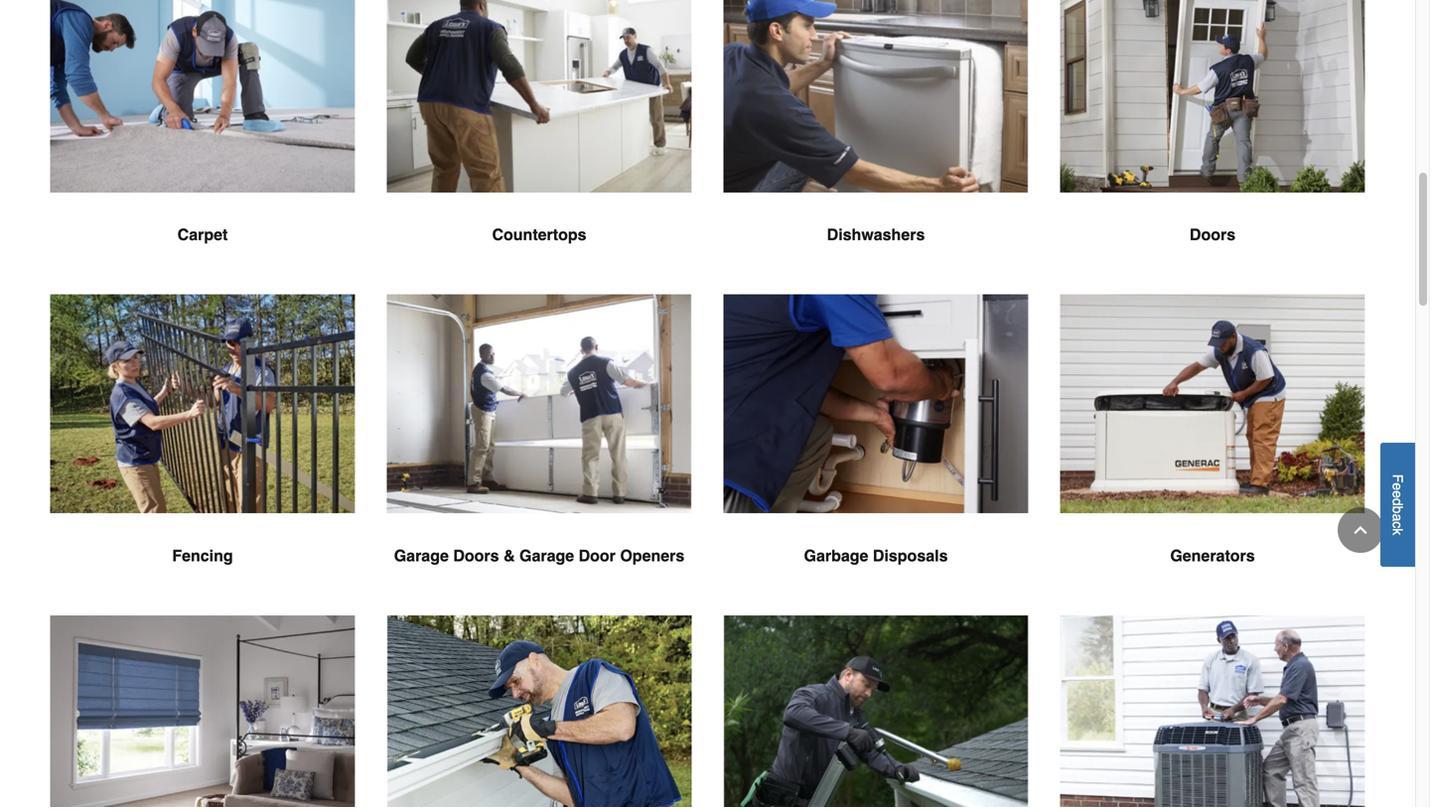 Task type: vqa. For each thing, say whether or not it's contained in the screenshot.
b
yes



Task type: describe. For each thing, give the bounding box(es) containing it.
a lowe's independent installer installing a dishwasher in a kitchen. image
[[724, 0, 1029, 193]]

1 e from the top
[[1390, 483, 1406, 491]]

a lowe's independent installer installing a generac standby generator by the side of a house. image
[[1061, 295, 1366, 514]]

f e e d b a c k
[[1390, 475, 1406, 536]]

a man wearing a blue lowe's vest installing gutters on the roofline of a house. image
[[387, 616, 692, 808]]

garage doors & garage door openers link
[[387, 295, 692, 616]]

carpet
[[178, 226, 228, 244]]

two lowe's professional installers standing near an h v a c unit. image
[[1061, 616, 1366, 808]]

garbage
[[804, 547, 869, 565]]

door
[[579, 547, 616, 565]]

countertops link
[[387, 0, 692, 295]]

generators
[[1171, 547, 1256, 565]]

fencing
[[172, 547, 233, 565]]

b
[[1390, 506, 1406, 514]]

&
[[504, 547, 515, 565]]

a lowe's independent installer in a blue vest installing a white front door to a home. image
[[1061, 0, 1366, 193]]

two lowe's independent installers installing a garage door. image
[[387, 295, 692, 514]]

openers
[[620, 547, 685, 565]]

a decorated bedroom with a blue shade open halfway on a large window. image
[[50, 616, 355, 808]]

chevron up image
[[1351, 521, 1371, 540]]

fencing link
[[50, 295, 355, 616]]

c
[[1390, 522, 1406, 529]]

disposals
[[873, 547, 948, 565]]



Task type: locate. For each thing, give the bounding box(es) containing it.
two lowe's independent installers in blue vests putting up a black metal fence in a yard. image
[[50, 295, 355, 514]]

garage right &
[[520, 547, 574, 565]]

countertops
[[492, 226, 587, 244]]

garbage disposals
[[804, 547, 948, 565]]

0 horizontal spatial doors
[[453, 547, 499, 565]]

garbage disposals link
[[724, 295, 1029, 616]]

two lowe's installers in blue vests installing a white countertop on an island in a kitchen. image
[[387, 0, 692, 193]]

a
[[1390, 514, 1406, 522]]

2 garage from the left
[[520, 547, 574, 565]]

dishwashers link
[[724, 0, 1029, 295]]

generators link
[[1061, 295, 1366, 616]]

carpet link
[[50, 0, 355, 295]]

two lowe's independent installers laying down new gray carpet in a blue room. image
[[50, 0, 355, 193]]

e up d
[[1390, 483, 1406, 491]]

1 vertical spatial doors
[[453, 547, 499, 565]]

garage left &
[[394, 547, 449, 565]]

2 e from the top
[[1390, 491, 1406, 498]]

garage
[[394, 547, 449, 565], [520, 547, 574, 565]]

1 horizontal spatial garage
[[520, 547, 574, 565]]

garage doors & garage door openers
[[394, 547, 685, 565]]

1 horizontal spatial doors
[[1190, 226, 1236, 244]]

e
[[1390, 483, 1406, 491], [1390, 491, 1406, 498]]

f
[[1390, 475, 1406, 483]]

doors
[[1190, 226, 1236, 244], [453, 547, 499, 565]]

1 garage from the left
[[394, 547, 449, 565]]

0 vertical spatial doors
[[1190, 226, 1236, 244]]

a lowe's independent installer installing a garbage disposal under a kitchen sink. image
[[724, 295, 1029, 514]]

a professional installer on a ladder installing gutter guards on a home gutter system. image
[[724, 616, 1029, 808]]

f e e d b a c k button
[[1381, 443, 1416, 567]]

doors link
[[1061, 0, 1366, 295]]

e up 'b'
[[1390, 491, 1406, 498]]

dishwashers
[[827, 226, 925, 244]]

k
[[1390, 529, 1406, 536]]

d
[[1390, 498, 1406, 506]]

scroll to top element
[[1338, 508, 1384, 553]]

0 horizontal spatial garage
[[394, 547, 449, 565]]



